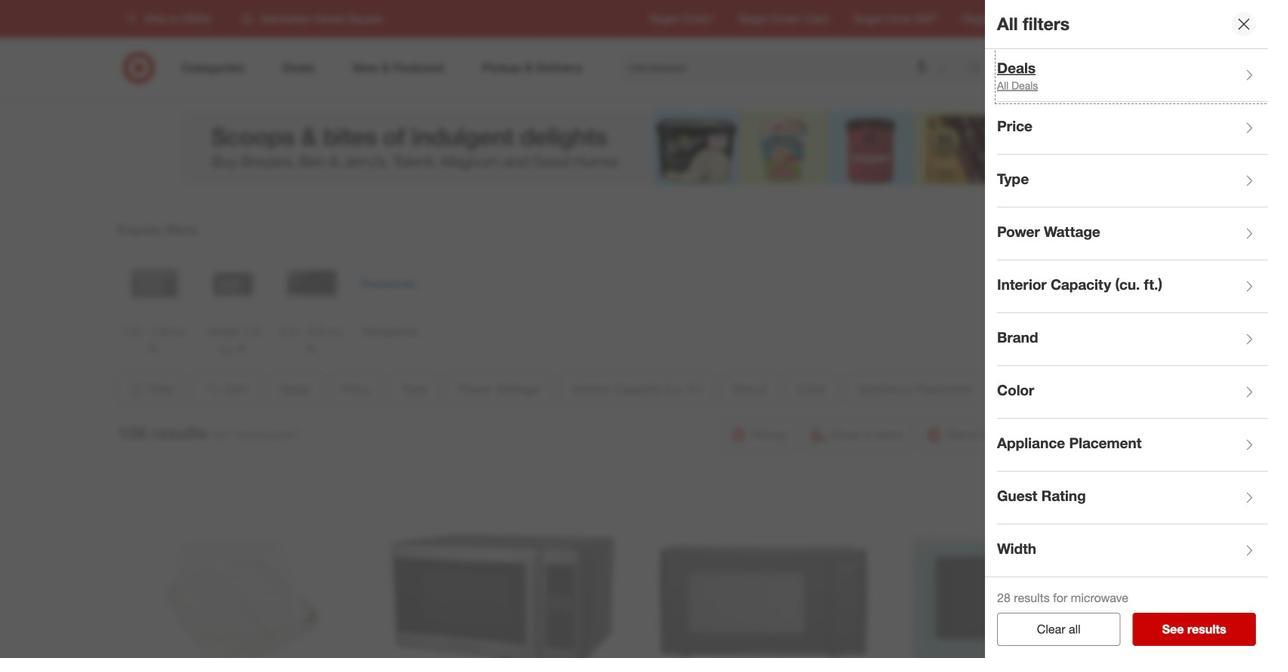 Task type: vqa. For each thing, say whether or not it's contained in the screenshot.
the what can we help you find? suggestions appear below search box
yes



Task type: locate. For each thing, give the bounding box(es) containing it.
What can we help you find? suggestions appear below search field
[[619, 51, 971, 85]]

dialog
[[985, 0, 1268, 658]]

advertisement element
[[181, 110, 1087, 186]]



